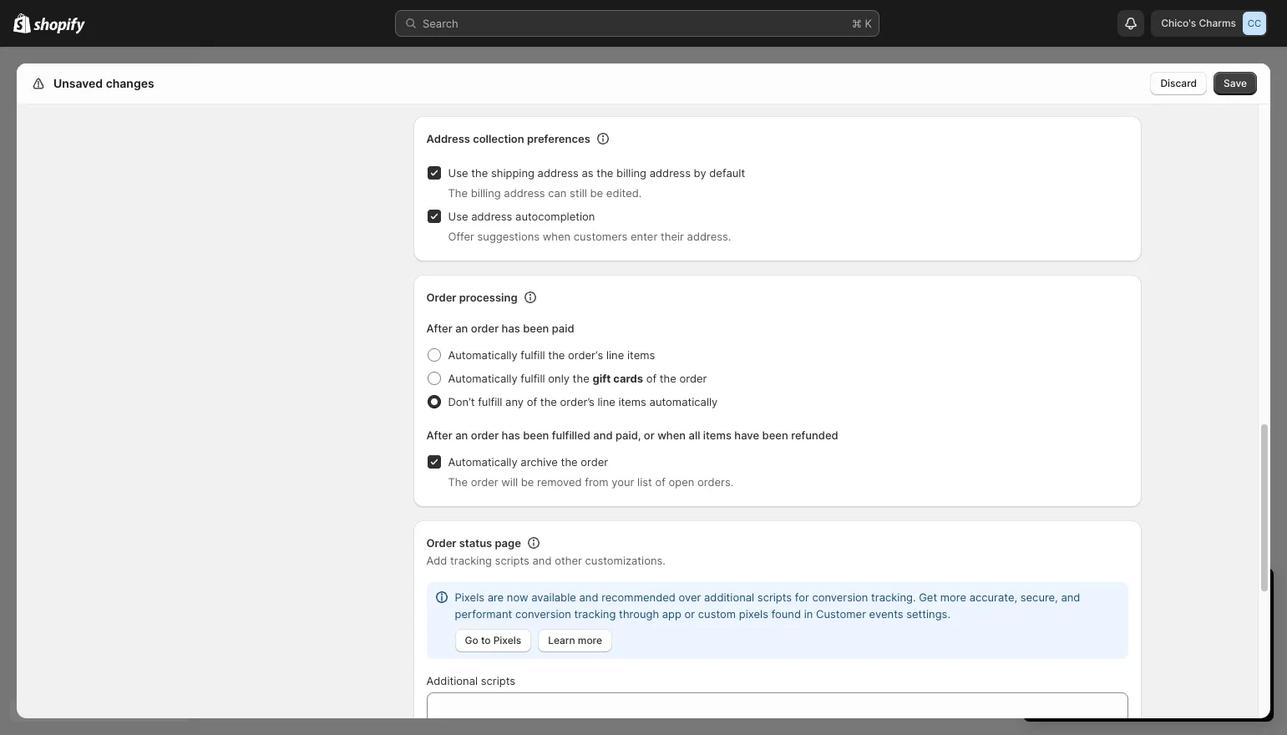 Task type: describe. For each thing, give the bounding box(es) containing it.
preferences
[[527, 132, 590, 145]]

order down don't
[[471, 429, 499, 442]]

don't
[[448, 395, 475, 408]]

save
[[1224, 77, 1247, 89]]

27
[[1179, 613, 1192, 627]]

1 horizontal spatial conversion
[[812, 591, 868, 604]]

customers
[[574, 230, 628, 243]]

cards
[[613, 372, 643, 385]]

additional
[[704, 591, 754, 604]]

paid,
[[616, 429, 641, 442]]

1 vertical spatial be
[[521, 475, 534, 489]]

tracking inside pixels are now available and recommended over additional scripts for conversion tracking. get more accurate, secure, and performant conversion tracking through app or custom pixels found in customer events settings.
[[574, 607, 616, 621]]

1 vertical spatial items
[[619, 395, 646, 408]]

your for your trial just started
[[1040, 583, 1076, 603]]

go to pixels
[[465, 634, 521, 647]]

your trial just started
[[1040, 583, 1205, 603]]

to inside select a plan to extend your shopify trial for just $1/month for your first 3 months.
[[1109, 640, 1120, 653]]

0 horizontal spatial when
[[543, 230, 571, 243]]

automatically fulfill only the gift cards of the order
[[448, 372, 707, 385]]

automatically
[[650, 395, 718, 408]]

use for use address autocompletion
[[448, 210, 468, 223]]

a for select a plan
[[1151, 687, 1156, 699]]

select a plan to extend your shopify trial for just $1/month for your first 3 months.
[[1040, 640, 1248, 670]]

has for archive
[[502, 429, 520, 442]]

gift
[[593, 372, 611, 385]]

order down processing
[[471, 322, 499, 335]]

page
[[495, 536, 521, 550]]

0 vertical spatial scripts
[[495, 554, 530, 567]]

processing
[[459, 291, 518, 304]]

been for fulfilled
[[523, 429, 549, 442]]

0 vertical spatial tracking
[[450, 554, 492, 567]]

any
[[505, 395, 524, 408]]

order for order processing
[[426, 291, 457, 304]]

automatically for automatically fulfill only the gift cards of the order
[[448, 372, 518, 385]]

fulfill for only
[[521, 372, 545, 385]]

shopify
[[1187, 640, 1226, 653]]

0 horizontal spatial conversion
[[515, 607, 571, 621]]

unsaved changes
[[53, 76, 154, 90]]

first
[[1173, 657, 1194, 670]]

after for after an order has been paid
[[426, 322, 453, 335]]

discard
[[1161, 77, 1197, 89]]

collection
[[473, 132, 524, 145]]

scripts inside pixels are now available and recommended over additional scripts for conversion tracking. get more accurate, secure, and performant conversion tracking through app or custom pixels found in customer events settings.
[[758, 591, 792, 604]]

your for your trial ends on october 27
[[1040, 613, 1063, 627]]

months.
[[1207, 657, 1248, 670]]

learn
[[548, 634, 575, 647]]

learn more link
[[538, 629, 612, 652]]

enter
[[631, 230, 658, 243]]

your trial just started element
[[1023, 611, 1274, 722]]

use for use the shipping address as the billing address by default
[[448, 166, 468, 180]]

use address autocompletion
[[448, 210, 595, 223]]

trial for just
[[1080, 583, 1110, 603]]

chico's charms image
[[1243, 12, 1266, 35]]

offer suggestions when customers enter their address.
[[448, 230, 731, 243]]

additional scripts
[[426, 674, 515, 688]]

performant
[[455, 607, 512, 621]]

fulfill for any
[[478, 395, 502, 408]]

customizations.
[[585, 554, 666, 567]]

order up automatically on the bottom of the page
[[680, 372, 707, 385]]

address
[[426, 132, 470, 145]]

1 vertical spatial line
[[598, 395, 616, 408]]

k
[[865, 17, 872, 30]]

pixels inside pixels are now available and recommended over additional scripts for conversion tracking. get more accurate, secure, and performant conversion tracking through app or custom pixels found in customer events settings.
[[455, 591, 485, 604]]

1 horizontal spatial when
[[658, 429, 686, 442]]

in
[[804, 607, 813, 621]]

your trial just started button
[[1023, 568, 1274, 603]]

$1/month
[[1079, 657, 1127, 670]]

customer
[[816, 607, 866, 621]]

the up automatically on the bottom of the page
[[660, 372, 677, 385]]

address.
[[687, 230, 731, 243]]

order status page
[[426, 536, 521, 550]]

can
[[548, 186, 567, 200]]

and right available at the bottom
[[579, 591, 599, 604]]

paid
[[552, 322, 574, 335]]

extend
[[1123, 640, 1158, 653]]

order's
[[560, 395, 595, 408]]

pixels are now available and recommended over additional scripts for conversion tracking. get more accurate, secure, and performant conversion tracking through app or custom pixels found in customer events settings. status
[[426, 582, 1128, 659]]

through
[[619, 607, 659, 621]]

an for automatically fulfill the order's line items
[[455, 322, 468, 335]]

the for the order will be removed from your list of open orders.
[[448, 475, 468, 489]]

search
[[423, 17, 458, 30]]

⌘ k
[[852, 17, 872, 30]]

discard button
[[1151, 72, 1207, 95]]

0 horizontal spatial or
[[644, 429, 655, 442]]

add
[[426, 554, 447, 567]]

started
[[1148, 583, 1205, 603]]

select for select a plan
[[1118, 687, 1148, 699]]

save button
[[1214, 72, 1257, 95]]

are
[[488, 591, 504, 604]]

2 vertical spatial your
[[1148, 657, 1170, 670]]

0 vertical spatial of
[[646, 372, 657, 385]]

charms
[[1199, 17, 1236, 29]]

the order will be removed from your list of open orders.
[[448, 475, 734, 489]]

0 horizontal spatial billing
[[471, 186, 501, 200]]

2 horizontal spatial for
[[1130, 657, 1145, 670]]

settings.
[[907, 607, 951, 621]]

2 vertical spatial items
[[703, 429, 732, 442]]

suggestions
[[477, 230, 540, 243]]

available
[[531, 591, 576, 604]]

secure,
[[1021, 591, 1058, 604]]

default
[[709, 166, 745, 180]]

settings dialog
[[17, 63, 1271, 735]]

events
[[869, 607, 903, 621]]

select for select a plan to extend your shopify trial for just $1/month for your first 3 months.
[[1040, 640, 1072, 653]]

chico's charms
[[1161, 17, 1236, 29]]

and left paid,
[[593, 429, 613, 442]]

learn more
[[548, 634, 602, 647]]

1 horizontal spatial billing
[[617, 166, 647, 180]]

and right secure,
[[1061, 591, 1080, 604]]

just inside dropdown button
[[1115, 583, 1143, 603]]

⌘
[[852, 17, 862, 30]]

custom
[[698, 607, 736, 621]]

status
[[459, 536, 492, 550]]

use the shipping address as the billing address by default
[[448, 166, 745, 180]]

order processing
[[426, 291, 518, 304]]

your trial ends on october 27
[[1040, 613, 1192, 627]]

select a plan
[[1118, 687, 1179, 699]]

only
[[548, 372, 570, 385]]

and left 'other'
[[533, 554, 552, 567]]

from
[[585, 475, 609, 489]]

the right as
[[597, 166, 614, 180]]

trial for ends
[[1066, 613, 1086, 627]]



Task type: vqa. For each thing, say whether or not it's contained in the screenshot.
and
yes



Task type: locate. For each thing, give the bounding box(es) containing it.
your
[[1040, 583, 1076, 603], [1040, 613, 1063, 627]]

1 vertical spatial automatically
[[448, 372, 518, 385]]

1 vertical spatial just
[[1057, 657, 1076, 670]]

0 horizontal spatial plan
[[1084, 640, 1106, 653]]

tracking up learn more
[[574, 607, 616, 621]]

1 after from the top
[[426, 322, 453, 335]]

0 vertical spatial your
[[612, 475, 634, 489]]

the up only
[[548, 348, 565, 362]]

automatically for automatically archive the order
[[448, 455, 518, 469]]

billing
[[617, 166, 647, 180], [471, 186, 501, 200]]

of right cards
[[646, 372, 657, 385]]

1 your from the top
[[1040, 583, 1076, 603]]

0 vertical spatial when
[[543, 230, 571, 243]]

a down select a plan to extend your shopify trial for just $1/month for your first 3 months.
[[1151, 687, 1156, 699]]

0 horizontal spatial shopify image
[[13, 13, 31, 33]]

1 the from the top
[[448, 186, 468, 200]]

1 vertical spatial or
[[685, 607, 695, 621]]

0 vertical spatial has
[[502, 322, 520, 335]]

1 horizontal spatial plan
[[1159, 687, 1179, 699]]

0 vertical spatial conversion
[[812, 591, 868, 604]]

2 vertical spatial trial
[[1229, 640, 1248, 653]]

3
[[1197, 657, 1204, 670]]

for up in
[[795, 591, 809, 604]]

0 horizontal spatial more
[[578, 634, 602, 647]]

a up $1/month
[[1075, 640, 1081, 653]]

0 horizontal spatial just
[[1057, 657, 1076, 670]]

1 vertical spatial an
[[455, 429, 468, 442]]

0 vertical spatial select
[[1040, 640, 1072, 653]]

just up on on the bottom right
[[1115, 583, 1143, 603]]

automatically archive the order
[[448, 455, 608, 469]]

all
[[689, 429, 700, 442]]

select down select a plan to extend your shopify trial for just $1/month for your first 3 months.
[[1118, 687, 1148, 699]]

1 vertical spatial a
[[1151, 687, 1156, 699]]

2 your from the top
[[1040, 613, 1063, 627]]

0 vertical spatial more
[[940, 591, 967, 604]]

dialog
[[1277, 63, 1287, 718]]

1 an from the top
[[455, 322, 468, 335]]

or right paid,
[[644, 429, 655, 442]]

2 after from the top
[[426, 429, 453, 442]]

after down don't
[[426, 429, 453, 442]]

additional
[[426, 674, 478, 688]]

the left shipping
[[471, 166, 488, 180]]

or inside pixels are now available and recommended over additional scripts for conversion tracking. get more accurate, secure, and performant conversion tracking through app or custom pixels found in customer events settings.
[[685, 607, 695, 621]]

0 vertical spatial automatically
[[448, 348, 518, 362]]

after an order has been fulfilled and paid, or when all items have been refunded
[[426, 429, 838, 442]]

1 automatically from the top
[[448, 348, 518, 362]]

scripts down go to pixels link
[[481, 674, 515, 688]]

2 has from the top
[[502, 429, 520, 442]]

plan inside select a plan to extend your shopify trial for just $1/month for your first 3 months.
[[1084, 640, 1106, 653]]

trial up ends
[[1080, 583, 1110, 603]]

1 vertical spatial scripts
[[758, 591, 792, 604]]

1 vertical spatial fulfill
[[521, 372, 545, 385]]

just inside select a plan to extend your shopify trial for just $1/month for your first 3 months.
[[1057, 657, 1076, 670]]

tracking.
[[871, 591, 916, 604]]

when left "all"
[[658, 429, 686, 442]]

0 vertical spatial fulfill
[[521, 348, 545, 362]]

0 vertical spatial plan
[[1084, 640, 1106, 653]]

0 vertical spatial the
[[448, 186, 468, 200]]

has
[[502, 322, 520, 335], [502, 429, 520, 442]]

your inside dropdown button
[[1040, 583, 1076, 603]]

1 horizontal spatial for
[[1040, 657, 1054, 670]]

when
[[543, 230, 571, 243], [658, 429, 686, 442]]

just
[[1115, 583, 1143, 603], [1057, 657, 1076, 670]]

use up offer
[[448, 210, 468, 223]]

trial inside dropdown button
[[1080, 583, 1110, 603]]

automatically
[[448, 348, 518, 362], [448, 372, 518, 385], [448, 455, 518, 469]]

has for fulfill
[[502, 322, 520, 335]]

Additional scripts text field
[[426, 693, 1128, 735]]

trial
[[1080, 583, 1110, 603], [1066, 613, 1086, 627], [1229, 640, 1248, 653]]

items up cards
[[627, 348, 655, 362]]

1 horizontal spatial to
[[1109, 640, 1120, 653]]

0 vertical spatial be
[[590, 186, 603, 200]]

automatically for automatically fulfill the order's line items
[[448, 348, 518, 362]]

1 use from the top
[[448, 166, 468, 180]]

1 vertical spatial more
[[578, 634, 602, 647]]

line up cards
[[606, 348, 624, 362]]

trial up "months."
[[1229, 640, 1248, 653]]

address down shipping
[[504, 186, 545, 200]]

an for automatically archive the order
[[455, 429, 468, 442]]

1 vertical spatial your
[[1161, 640, 1184, 653]]

1 horizontal spatial pixels
[[493, 634, 521, 647]]

1 vertical spatial use
[[448, 210, 468, 223]]

0 horizontal spatial pixels
[[455, 591, 485, 604]]

1 horizontal spatial just
[[1115, 583, 1143, 603]]

1 vertical spatial trial
[[1066, 613, 1086, 627]]

1 vertical spatial your
[[1040, 613, 1063, 627]]

after
[[426, 322, 453, 335], [426, 429, 453, 442]]

0 horizontal spatial select
[[1040, 640, 1072, 653]]

for left $1/month
[[1040, 657, 1054, 670]]

app
[[662, 607, 682, 621]]

after an order has been paid
[[426, 322, 574, 335]]

your inside settings dialog
[[612, 475, 634, 489]]

2 order from the top
[[426, 536, 457, 550]]

fulfill left any
[[478, 395, 502, 408]]

on
[[1117, 613, 1130, 627]]

a inside select a plan to extend your shopify trial for just $1/month for your first 3 months.
[[1075, 640, 1081, 653]]

when down autocompletion
[[543, 230, 571, 243]]

scripts down page
[[495, 554, 530, 567]]

items right "all"
[[703, 429, 732, 442]]

2 vertical spatial fulfill
[[478, 395, 502, 408]]

0 horizontal spatial tracking
[[450, 554, 492, 567]]

go
[[465, 634, 478, 647]]

been up the archive on the left
[[523, 429, 549, 442]]

a
[[1075, 640, 1081, 653], [1151, 687, 1156, 699]]

don't fulfill any of the order's line items automatically
[[448, 395, 718, 408]]

automatically up don't
[[448, 372, 518, 385]]

by
[[694, 166, 706, 180]]

automatically up will
[[448, 455, 518, 469]]

0 horizontal spatial for
[[795, 591, 809, 604]]

more right get
[[940, 591, 967, 604]]

list
[[637, 475, 652, 489]]

conversion down available at the bottom
[[515, 607, 571, 621]]

over
[[679, 591, 701, 604]]

2 an from the top
[[455, 429, 468, 442]]

chico's
[[1161, 17, 1196, 29]]

autocompletion
[[515, 210, 595, 223]]

october
[[1133, 613, 1176, 627]]

your down secure,
[[1040, 613, 1063, 627]]

order for order status page
[[426, 536, 457, 550]]

order up from
[[581, 455, 608, 469]]

address left by
[[650, 166, 691, 180]]

or down 'over'
[[685, 607, 695, 621]]

1 vertical spatial billing
[[471, 186, 501, 200]]

the up offer
[[448, 186, 468, 200]]

edited.
[[606, 186, 642, 200]]

ends
[[1089, 613, 1114, 627]]

pixels
[[739, 607, 769, 621]]

billing up edited. on the top left
[[617, 166, 647, 180]]

1 horizontal spatial tracking
[[574, 607, 616, 621]]

1 vertical spatial plan
[[1159, 687, 1179, 699]]

1 vertical spatial of
[[527, 395, 537, 408]]

the for the billing address can still be edited.
[[448, 186, 468, 200]]

more right learn
[[578, 634, 602, 647]]

the
[[471, 166, 488, 180], [597, 166, 614, 180], [548, 348, 565, 362], [573, 372, 590, 385], [660, 372, 677, 385], [540, 395, 557, 408], [561, 455, 578, 469]]

shopify image
[[13, 13, 31, 33], [34, 17, 85, 34]]

1 vertical spatial order
[[426, 536, 457, 550]]

found
[[772, 607, 801, 621]]

1 horizontal spatial or
[[685, 607, 695, 621]]

0 vertical spatial just
[[1115, 583, 1143, 603]]

your
[[612, 475, 634, 489], [1161, 640, 1184, 653], [1148, 657, 1170, 670]]

fulfill down after an order has been paid
[[521, 348, 545, 362]]

a inside select a plan link
[[1151, 687, 1156, 699]]

0 vertical spatial an
[[455, 322, 468, 335]]

your left "first"
[[1148, 657, 1170, 670]]

order's
[[568, 348, 603, 362]]

0 vertical spatial items
[[627, 348, 655, 362]]

to right go
[[481, 634, 491, 647]]

address collection preferences
[[426, 132, 590, 145]]

been left paid
[[523, 322, 549, 335]]

automatically down after an order has been paid
[[448, 348, 518, 362]]

2 use from the top
[[448, 210, 468, 223]]

your up your trial ends on october 27
[[1040, 583, 1076, 603]]

0 vertical spatial order
[[426, 291, 457, 304]]

your inside 'element'
[[1040, 613, 1063, 627]]

the left will
[[448, 475, 468, 489]]

plan
[[1084, 640, 1106, 653], [1159, 687, 1179, 699]]

0 vertical spatial your
[[1040, 583, 1076, 603]]

now
[[507, 591, 528, 604]]

to up $1/month
[[1109, 640, 1120, 653]]

0 horizontal spatial be
[[521, 475, 534, 489]]

fulfill left only
[[521, 372, 545, 385]]

offer
[[448, 230, 474, 243]]

recommended
[[602, 591, 676, 604]]

tracking down order status page
[[450, 554, 492, 567]]

add tracking scripts and other customizations.
[[426, 554, 666, 567]]

use down address
[[448, 166, 468, 180]]

line
[[606, 348, 624, 362], [598, 395, 616, 408]]

trial inside select a plan to extend your shopify trial for just $1/month for your first 3 months.
[[1229, 640, 1248, 653]]

more inside learn more link
[[578, 634, 602, 647]]

pixels down performant
[[493, 634, 521, 647]]

settings
[[50, 76, 97, 90]]

1 horizontal spatial select
[[1118, 687, 1148, 699]]

been right have
[[762, 429, 788, 442]]

refunded
[[791, 429, 838, 442]]

plan up $1/month
[[1084, 640, 1106, 653]]

your up "first"
[[1161, 640, 1184, 653]]

0 vertical spatial pixels
[[455, 591, 485, 604]]

2 vertical spatial of
[[655, 475, 666, 489]]

just left $1/month
[[1057, 657, 1076, 670]]

select a plan link
[[1040, 682, 1257, 705]]

archive
[[521, 455, 558, 469]]

2 the from the top
[[448, 475, 468, 489]]

1 horizontal spatial more
[[940, 591, 967, 604]]

0 vertical spatial line
[[606, 348, 624, 362]]

scripts up found
[[758, 591, 792, 604]]

plan down "first"
[[1159, 687, 1179, 699]]

0 vertical spatial billing
[[617, 166, 647, 180]]

as
[[582, 166, 594, 180]]

been for paid
[[523, 322, 549, 335]]

address
[[538, 166, 579, 180], [650, 166, 691, 180], [504, 186, 545, 200], [471, 210, 512, 223]]

the billing address can still be edited.
[[448, 186, 642, 200]]

billing down shipping
[[471, 186, 501, 200]]

go to pixels link
[[455, 629, 531, 652]]

trial left ends
[[1066, 613, 1086, 627]]

0 vertical spatial trial
[[1080, 583, 1110, 603]]

for down the extend on the bottom of the page
[[1130, 657, 1145, 670]]

1 horizontal spatial shopify image
[[34, 17, 85, 34]]

the left gift
[[573, 372, 590, 385]]

be right will
[[521, 475, 534, 489]]

your left list
[[612, 475, 634, 489]]

1 horizontal spatial a
[[1151, 687, 1156, 699]]

an down the order processing
[[455, 322, 468, 335]]

2 vertical spatial automatically
[[448, 455, 518, 469]]

0 horizontal spatial to
[[481, 634, 491, 647]]

after down the order processing
[[426, 322, 453, 335]]

orders.
[[698, 475, 734, 489]]

0 vertical spatial a
[[1075, 640, 1081, 653]]

1 order from the top
[[426, 291, 457, 304]]

0 vertical spatial after
[[426, 322, 453, 335]]

a for select a plan to extend your shopify trial for just $1/month for your first 3 months.
[[1075, 640, 1081, 653]]

order left processing
[[426, 291, 457, 304]]

select inside select a plan to extend your shopify trial for just $1/month for your first 3 months.
[[1040, 640, 1072, 653]]

address up "can"
[[538, 166, 579, 180]]

get
[[919, 591, 937, 604]]

be right still
[[590, 186, 603, 200]]

items down cards
[[619, 395, 646, 408]]

open
[[669, 475, 695, 489]]

1 vertical spatial the
[[448, 475, 468, 489]]

automatically fulfill the order's line items
[[448, 348, 655, 362]]

will
[[501, 475, 518, 489]]

1 vertical spatial when
[[658, 429, 686, 442]]

1 has from the top
[[502, 322, 520, 335]]

scripts
[[495, 554, 530, 567], [758, 591, 792, 604], [481, 674, 515, 688]]

items
[[627, 348, 655, 362], [619, 395, 646, 408], [703, 429, 732, 442]]

has up automatically archive the order at the bottom left of the page
[[502, 429, 520, 442]]

1 vertical spatial tracking
[[574, 607, 616, 621]]

address up suggestions
[[471, 210, 512, 223]]

0 vertical spatial use
[[448, 166, 468, 180]]

1 horizontal spatial be
[[590, 186, 603, 200]]

after for after an order has been fulfilled and paid, or when all items have been refunded
[[426, 429, 453, 442]]

an down don't
[[455, 429, 468, 442]]

conversion up customer
[[812, 591, 868, 604]]

1 vertical spatial pixels
[[493, 634, 521, 647]]

1 vertical spatial after
[[426, 429, 453, 442]]

select down secure,
[[1040, 640, 1072, 653]]

fulfill
[[521, 348, 545, 362], [521, 372, 545, 385], [478, 395, 502, 408]]

unsaved
[[53, 76, 103, 90]]

pixels are now available and recommended over additional scripts for conversion tracking. get more accurate, secure, and performant conversion tracking through app or custom pixels found in customer events settings.
[[455, 591, 1080, 621]]

0 horizontal spatial a
[[1075, 640, 1081, 653]]

order up the add
[[426, 536, 457, 550]]

line down gift
[[598, 395, 616, 408]]

plan for select a plan
[[1159, 687, 1179, 699]]

pixels up performant
[[455, 591, 485, 604]]

order left will
[[471, 475, 498, 489]]

of right any
[[527, 395, 537, 408]]

order
[[426, 291, 457, 304], [426, 536, 457, 550]]

for
[[795, 591, 809, 604], [1040, 657, 1054, 670], [1130, 657, 1145, 670]]

2 automatically from the top
[[448, 372, 518, 385]]

the up removed
[[561, 455, 578, 469]]

1 vertical spatial conversion
[[515, 607, 571, 621]]

to inside status
[[481, 634, 491, 647]]

1 vertical spatial has
[[502, 429, 520, 442]]

for inside pixels are now available and recommended over additional scripts for conversion tracking. get more accurate, secure, and performant conversion tracking through app or custom pixels found in customer events settings.
[[795, 591, 809, 604]]

0 vertical spatial or
[[644, 429, 655, 442]]

plan for select a plan to extend your shopify trial for just $1/month for your first 3 months.
[[1084, 640, 1106, 653]]

the down only
[[540, 395, 557, 408]]

1 vertical spatial select
[[1118, 687, 1148, 699]]

3 automatically from the top
[[448, 455, 518, 469]]

other
[[555, 554, 582, 567]]

their
[[661, 230, 684, 243]]

more inside pixels are now available and recommended over additional scripts for conversion tracking. get more accurate, secure, and performant conversion tracking through app or custom pixels found in customer events settings.
[[940, 591, 967, 604]]

2 vertical spatial scripts
[[481, 674, 515, 688]]

shipping
[[491, 166, 535, 180]]

has down processing
[[502, 322, 520, 335]]

fulfill for the
[[521, 348, 545, 362]]

of right list
[[655, 475, 666, 489]]

use
[[448, 166, 468, 180], [448, 210, 468, 223]]



